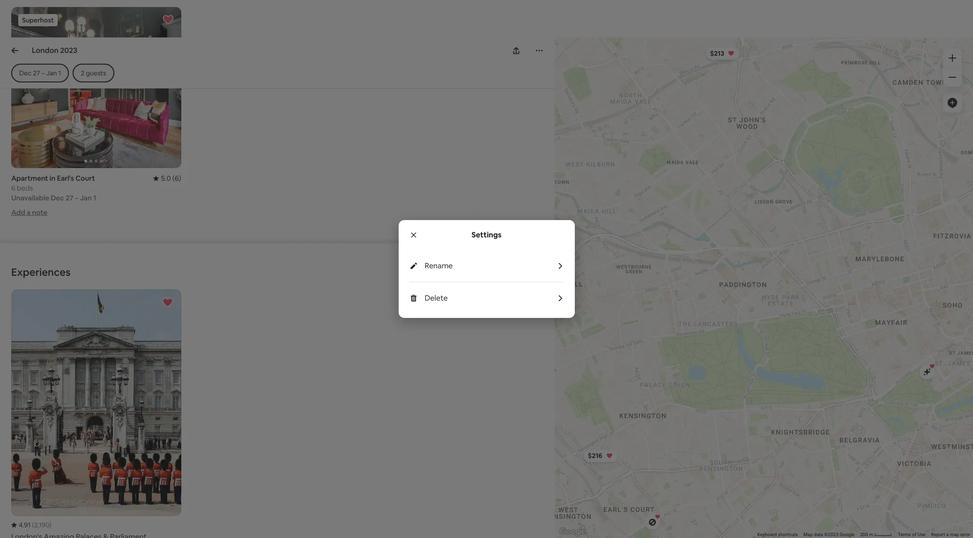 Task type: vqa. For each thing, say whether or not it's contained in the screenshot.
the Mountain
no



Task type: describe. For each thing, give the bounding box(es) containing it.
a for report
[[947, 533, 949, 538]]

4.91
[[19, 521, 31, 530]]

5.0 out of 5 average rating,  6 reviews image
[[154, 174, 181, 183]]

of
[[913, 533, 917, 538]]

terms of use
[[898, 533, 926, 538]]

200 m
[[861, 533, 875, 538]]

google map
including 3 saved stays. region
[[499, 0, 974, 539]]

4.91 ( 2,190 )
[[19, 521, 51, 530]]

1
[[93, 194, 96, 203]]

5.0 (6)
[[161, 174, 181, 183]]

keyboard
[[758, 533, 777, 538]]

zoom in image
[[949, 54, 957, 62]]

keyboard shortcuts button
[[758, 532, 798, 539]]

map
[[951, 533, 960, 538]]

london's amazing palaces & parliament group
[[11, 290, 181, 539]]

error
[[961, 533, 971, 538]]

2,190
[[34, 521, 49, 530]]

map data ©2023 google
[[804, 533, 855, 538]]

google image
[[557, 527, 588, 539]]

$213 button
[[706, 47, 740, 60]]

use
[[918, 533, 926, 538]]

beds
[[17, 184, 33, 193]]

jan
[[80, 194, 92, 203]]

note
[[32, 208, 47, 217]]

(
[[32, 521, 34, 530]]

5.0
[[161, 174, 171, 183]]

200
[[861, 533, 869, 538]]

200 m button
[[858, 532, 896, 539]]

shortcuts
[[779, 533, 798, 538]]

unavailable
[[11, 194, 49, 203]]

rename button
[[425, 261, 564, 271]]



Task type: locate. For each thing, give the bounding box(es) containing it.
group
[[11, 7, 181, 168]]

0 horizontal spatial a
[[27, 208, 31, 217]]

settings dialog
[[399, 220, 575, 318]]

a left map
[[947, 533, 949, 538]]

experiences
[[11, 266, 71, 279]]

rating 4.91 out of 5; 2,190 reviews image
[[11, 521, 51, 530]]

court
[[76, 174, 95, 183]]

dec
[[51, 194, 64, 203]]

)
[[49, 521, 51, 530]]

data
[[814, 533, 824, 538]]

1 horizontal spatial a
[[947, 533, 949, 538]]

$216 button
[[584, 450, 618, 463]]

zoom out image
[[949, 74, 957, 81]]

google
[[840, 533, 855, 538]]

report
[[932, 533, 946, 538]]

1 vertical spatial a
[[947, 533, 949, 538]]

apartment in earl's court 6 beds unavailable dec 27 – jan 1
[[11, 174, 96, 203]]

terms
[[898, 533, 912, 538]]

27
[[66, 194, 73, 203]]

earl's
[[57, 174, 74, 183]]

$216
[[588, 452, 603, 460]]

add a note button
[[11, 208, 47, 217]]

settings
[[472, 230, 502, 240]]

report a map error
[[932, 533, 971, 538]]

a
[[27, 208, 31, 217], [947, 533, 949, 538]]

a right the add
[[27, 208, 31, 217]]

–
[[75, 194, 78, 203]]

map
[[804, 533, 813, 538]]

a for add
[[27, 208, 31, 217]]

add a place to the map image
[[948, 98, 959, 109]]

terms of use link
[[898, 533, 926, 538]]

©2023
[[825, 533, 839, 538]]

0 vertical spatial a
[[27, 208, 31, 217]]

(6)
[[173, 174, 181, 183]]

report a map error link
[[932, 533, 971, 538]]

add a note
[[11, 208, 47, 217]]

delete
[[425, 293, 448, 303]]

in
[[50, 174, 55, 183]]

rename
[[425, 261, 453, 271]]

unsave this experience image
[[162, 297, 173, 309]]

delete button
[[425, 293, 564, 303]]

m
[[870, 533, 874, 538]]

remove from wishlist: apartment in earl's court image
[[163, 14, 174, 25]]

keyboard shortcuts
[[758, 533, 798, 538]]

add
[[11, 208, 25, 217]]

$213
[[710, 49, 725, 57]]

6
[[11, 184, 15, 193]]

apartment
[[11, 174, 48, 183]]



